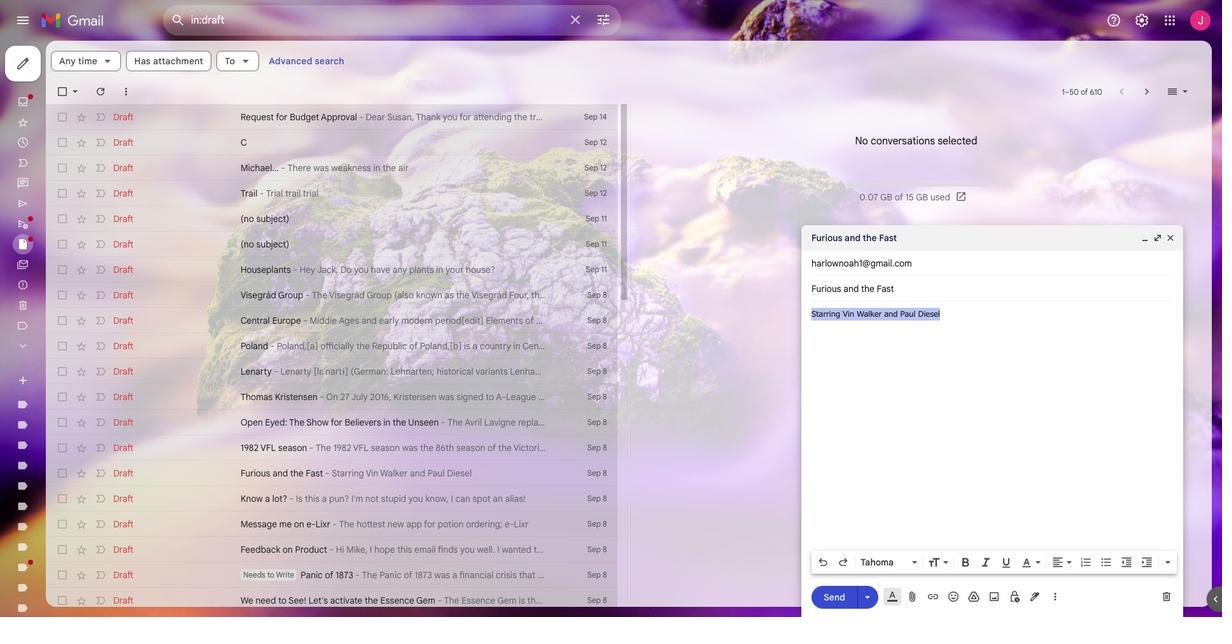 Task type: locate. For each thing, give the bounding box(es) containing it.
18 draft from the top
[[113, 544, 133, 556]]

fast inside dialog
[[879, 232, 897, 244]]

- right product
[[330, 544, 334, 556]]

e- up product
[[307, 519, 316, 530]]

approval
[[321, 111, 357, 123]]

diesel inside "text field"
[[918, 309, 940, 319]]

program policies link
[[917, 569, 975, 579]]

air
[[398, 162, 409, 174]]

4 draft from the top
[[113, 188, 133, 199]]

starring up pun?
[[332, 468, 364, 479]]

draft for central europe -
[[113, 315, 133, 327]]

8 row from the top
[[46, 283, 617, 308]]

michael...
[[241, 162, 279, 174]]

1 vertical spatial walker
[[380, 468, 408, 479]]

settings image
[[1135, 13, 1150, 28]]

0 vertical spatial subject)
[[256, 213, 289, 225]]

8 8 from the top
[[603, 469, 607, 478]]

3 8 from the top
[[603, 341, 607, 351]]

the
[[383, 162, 396, 174], [863, 232, 877, 244], [393, 417, 406, 428], [290, 468, 304, 479], [365, 595, 378, 607]]

sep 12
[[585, 138, 607, 147], [585, 163, 607, 173], [585, 188, 607, 198]]

the
[[289, 417, 305, 428], [339, 519, 354, 530]]

0 vertical spatial of
[[1081, 87, 1088, 96]]

10 sep 8 from the top
[[587, 520, 607, 529]]

0 horizontal spatial a
[[265, 493, 270, 505]]

0 vertical spatial sep 12
[[585, 138, 607, 147]]

4 8 from the top
[[603, 367, 607, 376]]

0 vertical spatial on
[[294, 519, 304, 530]]

jack,
[[317, 264, 338, 276]]

2 vertical spatial sep 12
[[585, 188, 607, 198]]

houseplants - hey jack, do you have any plants in your house?
[[241, 264, 495, 276]]

2 vertical spatial in
[[383, 417, 391, 428]]

10 8 from the top
[[603, 520, 607, 529]]

0 vertical spatial you
[[354, 264, 369, 276]]

have
[[371, 264, 390, 276]]

the right eyed:
[[289, 417, 305, 428]]

1 horizontal spatial a
[[322, 493, 327, 505]]

vin up not
[[366, 468, 378, 479]]

main menu image
[[15, 13, 31, 28]]

1 horizontal spatial paul
[[901, 309, 916, 319]]

- right kristensen
[[320, 392, 324, 403]]

- right group in the left of the page
[[306, 290, 310, 301]]

search
[[315, 55, 344, 67]]

1 (no from the top
[[241, 213, 254, 225]]

(no subject) down 'trial' at left
[[241, 213, 289, 225]]

Search mail text field
[[191, 14, 560, 27]]

sep for trail - trial trail trial
[[585, 188, 598, 198]]

fast up harlownoah1@gmail.com
[[879, 232, 897, 244]]

0 horizontal spatial fast
[[306, 468, 323, 479]]

5 draft from the top
[[113, 213, 133, 225]]

2 horizontal spatial in
[[436, 264, 443, 276]]

1 vertical spatial of
[[895, 192, 903, 203]]

and up the lot? at bottom
[[273, 468, 288, 479]]

1 vertical spatial fast
[[306, 468, 323, 479]]

bold ‪(⌘b)‬ image
[[959, 556, 972, 569]]

walker up stupid on the bottom left
[[380, 468, 408, 479]]

draft for houseplants - hey jack, do you have any plants in your house?
[[113, 264, 133, 276]]

subject)
[[256, 213, 289, 225], [256, 239, 289, 250]]

house?
[[466, 264, 495, 276]]

1 horizontal spatial in
[[383, 417, 391, 428]]

9 draft from the top
[[113, 315, 133, 327]]

1 horizontal spatial on
[[294, 519, 304, 530]]

0 vertical spatial 11
[[601, 214, 607, 223]]

0 vertical spatial in
[[373, 162, 380, 174]]

potion
[[438, 519, 464, 530]]

your
[[446, 264, 464, 276]]

navigation
[[0, 41, 153, 618]]

believers
[[345, 417, 381, 428]]

row
[[46, 104, 617, 130], [46, 130, 617, 155], [46, 155, 617, 181], [46, 181, 617, 206], [46, 206, 617, 232], [46, 232, 617, 257], [46, 257, 617, 283], [46, 283, 617, 308], [46, 308, 617, 334], [46, 334, 617, 359], [46, 359, 617, 385], [46, 385, 617, 410], [46, 410, 617, 435], [46, 435, 617, 461], [46, 461, 617, 486], [46, 486, 617, 512], [46, 512, 617, 537], [46, 537, 617, 563], [46, 563, 617, 588], [46, 588, 617, 614]]

to inside needs to write panic of 1873 -
[[267, 570, 274, 580]]

4 row from the top
[[46, 181, 617, 206]]

diesel
[[918, 309, 940, 319], [447, 468, 472, 479]]

2 vertical spatial of
[[325, 570, 333, 581]]

0 horizontal spatial of
[[325, 570, 333, 581]]

any
[[393, 264, 407, 276]]

0 horizontal spatial ·
[[881, 569, 883, 579]]

1 vertical spatial paul
[[428, 468, 445, 479]]

1 · from the left
[[881, 569, 883, 579]]

1 horizontal spatial starring
[[812, 309, 841, 319]]

2 12 from the top
[[600, 163, 607, 173]]

1 vertical spatial diesel
[[447, 468, 472, 479]]

0 vertical spatial 12
[[600, 138, 607, 147]]

vin inside row
[[366, 468, 378, 479]]

sep 8 for feedback on product -
[[587, 545, 607, 555]]

0 horizontal spatial walker
[[380, 468, 408, 479]]

- right europe
[[303, 315, 307, 327]]

1 vertical spatial subject)
[[256, 239, 289, 250]]

on left product
[[283, 544, 293, 556]]

lixr down 'this'
[[316, 519, 330, 530]]

11 sep 8 from the top
[[587, 545, 607, 555]]

sep for 1982 vfl season -
[[587, 443, 601, 453]]

None checkbox
[[56, 85, 69, 98], [56, 136, 69, 149], [56, 289, 69, 302], [56, 315, 69, 327], [56, 340, 69, 353], [56, 391, 69, 404], [56, 416, 69, 429], [56, 493, 69, 506], [56, 544, 69, 556], [56, 569, 69, 582], [56, 85, 69, 98], [56, 136, 69, 149], [56, 289, 69, 302], [56, 315, 69, 327], [56, 340, 69, 353], [56, 391, 69, 404], [56, 416, 69, 429], [56, 493, 69, 506], [56, 544, 69, 556], [56, 569, 69, 582]]

a left the lot? at bottom
[[265, 493, 270, 505]]

4 sep 8 from the top
[[587, 367, 607, 376]]

3 12 from the top
[[600, 188, 607, 198]]

2 e- from the left
[[505, 519, 514, 530]]

None checkbox
[[56, 111, 69, 124], [56, 162, 69, 174], [56, 187, 69, 200], [56, 213, 69, 225], [56, 238, 69, 251], [56, 264, 69, 276], [56, 365, 69, 378], [56, 442, 69, 455], [56, 467, 69, 480], [56, 518, 69, 531], [56, 595, 69, 607], [56, 111, 69, 124], [56, 162, 69, 174], [56, 187, 69, 200], [56, 213, 69, 225], [56, 238, 69, 251], [56, 264, 69, 276], [56, 365, 69, 378], [56, 442, 69, 455], [56, 467, 69, 480], [56, 518, 69, 531], [56, 595, 69, 607]]

0 vertical spatial to
[[267, 570, 274, 580]]

0 vertical spatial fast
[[879, 232, 897, 244]]

0 horizontal spatial e-
[[307, 519, 316, 530]]

1 lixr from the left
[[316, 519, 330, 530]]

1 vertical spatial 11
[[601, 239, 607, 249]]

11 8 from the top
[[603, 545, 607, 555]]

gmail image
[[41, 8, 110, 33]]

13 8 from the top
[[603, 596, 607, 605]]

e- right ordering;
[[505, 519, 514, 530]]

0 horizontal spatial furious
[[241, 468, 270, 479]]

a
[[265, 493, 270, 505], [322, 493, 327, 505]]

7 8 from the top
[[603, 443, 607, 453]]

trail - trial trail trial
[[241, 188, 319, 199]]

0 vertical spatial the
[[289, 417, 305, 428]]

1 horizontal spatial of
[[895, 192, 903, 203]]

1 (no subject) link from the top
[[241, 213, 547, 225]]

discard draft ‪(⌘⇧d)‬ image
[[1161, 591, 1173, 604]]

furious up know
[[241, 468, 270, 479]]

11
[[601, 214, 607, 223], [601, 239, 607, 249], [601, 265, 607, 274]]

advanced
[[269, 55, 312, 67]]

(no
[[241, 213, 254, 225], [241, 239, 254, 250]]

minutes
[[936, 544, 964, 553]]

starring inside no conversations selected main content
[[332, 468, 364, 479]]

1 (no subject) from the top
[[241, 213, 289, 225]]

subject) down 'trial' at left
[[256, 213, 289, 225]]

c
[[241, 137, 247, 148]]

None search field
[[163, 5, 621, 36]]

starring down harlownoah1@gmail.com
[[812, 309, 841, 319]]

1 vertical spatial (no
[[241, 239, 254, 250]]

walker inside row
[[380, 468, 408, 479]]

ordering;
[[466, 519, 503, 530]]

1 vertical spatial 12
[[600, 163, 607, 173]]

fast inside row
[[306, 468, 323, 479]]

20 row from the top
[[46, 588, 617, 614]]

numbered list ‪(⌘⇧7)‬ image
[[1080, 556, 1093, 569]]

0 vertical spatial sep 11
[[586, 214, 607, 223]]

1 horizontal spatial gb
[[916, 192, 928, 203]]

0 horizontal spatial starring
[[332, 468, 364, 479]]

12 draft from the top
[[113, 392, 133, 403]]

draft for open eyed: the show for believers in the unseen -
[[113, 417, 133, 428]]

1 vertical spatial to
[[278, 595, 287, 607]]

2 11 from the top
[[601, 239, 607, 249]]

1 horizontal spatial fast
[[879, 232, 897, 244]]

pop out image
[[1153, 233, 1163, 243]]

open eyed: the show for believers in the unseen -
[[241, 417, 448, 428]]

vin
[[843, 309, 855, 319], [366, 468, 378, 479]]

and down harlownoah1@gmail.com
[[885, 309, 898, 319]]

sep 11
[[586, 214, 607, 223], [586, 239, 607, 249], [586, 265, 607, 274]]

2 vertical spatial sep 11
[[586, 265, 607, 274]]

1 vertical spatial sep 12
[[585, 163, 607, 173]]

attachment
[[153, 55, 203, 67]]

1 horizontal spatial diesel
[[918, 309, 940, 319]]

0 horizontal spatial for
[[276, 111, 288, 123]]

italic ‪(⌘i)‬ image
[[980, 556, 993, 569]]

- down pun?
[[333, 519, 337, 530]]

in right weakness
[[373, 162, 380, 174]]

1 sep 11 from the top
[[586, 214, 607, 223]]

vfl
[[261, 442, 276, 454]]

draft for request for budget approval -
[[113, 111, 133, 123]]

of inside row
[[325, 570, 333, 581]]

the right the activate
[[365, 595, 378, 607]]

2 · from the left
[[913, 569, 915, 579]]

0 vertical spatial diesel
[[918, 309, 940, 319]]

houseplants
[[241, 264, 291, 276]]

2 vertical spatial for
[[424, 519, 436, 530]]

2 (no from the top
[[241, 239, 254, 250]]

0 vertical spatial (no subject) link
[[241, 213, 547, 225]]

2 a from the left
[[322, 493, 327, 505]]

1 vertical spatial you
[[409, 493, 423, 505]]

2 8 from the top
[[603, 316, 607, 325]]

(no subject) up the houseplants
[[241, 239, 289, 250]]

spot
[[473, 493, 491, 505]]

the left hottest on the left bottom of page
[[339, 519, 354, 530]]

· down details
[[913, 569, 915, 579]]

advanced search options image
[[591, 7, 616, 32]]

0 vertical spatial for
[[276, 111, 288, 123]]

i'm
[[351, 493, 363, 505]]

furious for furious and the fast - starring vin walker and paul diesel
[[241, 468, 270, 479]]

0 horizontal spatial paul
[[428, 468, 445, 479]]

gb right 15
[[916, 192, 928, 203]]

1 vertical spatial vin
[[366, 468, 378, 479]]

7 row from the top
[[46, 257, 617, 283]]

program
[[917, 569, 946, 579]]

13 sep 8 from the top
[[587, 596, 607, 605]]

sep 8 for open eyed: the show for believers in the unseen -
[[587, 418, 607, 427]]

0 horizontal spatial lixr
[[316, 519, 330, 530]]

activate
[[330, 595, 362, 607]]

2 horizontal spatial of
[[1081, 87, 1088, 96]]

and
[[845, 232, 861, 244], [885, 309, 898, 319], [273, 468, 288, 479], [410, 468, 425, 479]]

to left see!
[[278, 595, 287, 607]]

1 vertical spatial (no subject)
[[241, 239, 289, 250]]

0 vertical spatial vin
[[843, 309, 855, 319]]

12 for trail - trial trail trial
[[600, 188, 607, 198]]

write
[[276, 570, 294, 580]]

(no subject) link for 16th row from the bottom of the no conversations selected main content
[[241, 213, 547, 225]]

6 sep 8 from the top
[[587, 418, 607, 427]]

8 for poland -
[[603, 341, 607, 351]]

search mail image
[[167, 9, 190, 32]]

draft for we need to see! let's activate the essence gem -
[[113, 595, 133, 607]]

0 horizontal spatial the
[[289, 417, 305, 428]]

starring
[[812, 309, 841, 319], [332, 468, 364, 479]]

·
[[881, 569, 883, 579], [913, 569, 915, 579]]

0 horizontal spatial gb
[[880, 192, 893, 203]]

furious inside row
[[241, 468, 270, 479]]

pun?
[[329, 493, 349, 505]]

1 vertical spatial (no subject) link
[[241, 238, 547, 251]]

visegrád group -
[[241, 290, 312, 301]]

3 sep 11 from the top
[[586, 265, 607, 274]]

0 horizontal spatial vin
[[366, 468, 378, 479]]

1 vertical spatial sep 11
[[586, 239, 607, 249]]

of left 15
[[895, 192, 903, 203]]

1 subject) from the top
[[256, 213, 289, 225]]

central
[[241, 315, 270, 327]]

1 11 from the top
[[601, 214, 607, 223]]

request
[[241, 111, 274, 123]]

3 draft from the top
[[113, 162, 133, 174]]

vin down harlownoah1@gmail.com
[[843, 309, 855, 319]]

for right show
[[331, 417, 342, 428]]

paul inside row
[[428, 468, 445, 479]]

1 horizontal spatial furious
[[812, 232, 843, 244]]

2 sep 12 from the top
[[585, 163, 607, 173]]

know
[[241, 493, 263, 505]]

furious for furious and the fast
[[812, 232, 843, 244]]

has
[[134, 55, 151, 67]]

in right believers
[[383, 417, 391, 428]]

draft for 1982 vfl season -
[[113, 442, 133, 454]]

any time
[[59, 55, 97, 67]]

details link
[[905, 556, 928, 566]]

gb
[[880, 192, 893, 203], [916, 192, 928, 203]]

5 sep 8 from the top
[[587, 392, 607, 402]]

Subject field
[[812, 283, 1173, 295]]

you left know,
[[409, 493, 423, 505]]

to left write
[[267, 570, 274, 580]]

0 vertical spatial walker
[[857, 309, 882, 319]]

8 for know a lot? - is this a pun? i'm not stupid you know, i can spot an alias!
[[603, 494, 607, 504]]

furious
[[812, 232, 843, 244], [241, 468, 270, 479]]

3 sep 12 from the top
[[585, 188, 607, 198]]

1 horizontal spatial lixr
[[514, 519, 529, 530]]

14 draft from the top
[[113, 442, 133, 454]]

sep 12 for trail - trial trail trial
[[585, 188, 607, 198]]

we need to see! let's activate the essence gem -
[[241, 595, 444, 607]]

1 draft from the top
[[113, 111, 133, 123]]

1 e- from the left
[[307, 519, 316, 530]]

7 sep 8 from the top
[[587, 443, 607, 453]]

we
[[241, 595, 253, 607]]

to button
[[217, 51, 259, 71]]

minimize image
[[1140, 233, 1150, 243]]

sep 8 for central europe -
[[587, 316, 607, 325]]

draft for michael... - there was weakness in the air
[[113, 162, 133, 174]]

used
[[931, 192, 950, 203]]

the up harlownoah1@gmail.com
[[863, 232, 877, 244]]

(no up the houseplants
[[241, 239, 254, 250]]

lixr down alias!
[[514, 519, 529, 530]]

1982
[[241, 442, 259, 454]]

0 vertical spatial furious
[[812, 232, 843, 244]]

1 horizontal spatial ·
[[913, 569, 915, 579]]

more formatting options image
[[1162, 556, 1175, 569]]

policies
[[948, 569, 975, 579]]

sep 8 for 1982 vfl season -
[[587, 443, 607, 453]]

sep for feedback on product -
[[587, 545, 601, 555]]

2 sep 11 from the top
[[586, 239, 607, 249]]

in left the your
[[436, 264, 443, 276]]

13 draft from the top
[[113, 417, 133, 428]]

more options image
[[1052, 591, 1059, 604]]

for left budget
[[276, 111, 288, 123]]

hottest
[[357, 519, 385, 530]]

2 gb from the left
[[916, 192, 928, 203]]

more image
[[120, 85, 132, 98]]

0 vertical spatial starring
[[812, 309, 841, 319]]

and up know a lot? - is this a pun? i'm not stupid you know, i can spot an alias!
[[410, 468, 425, 479]]

do
[[341, 264, 352, 276]]

diesel inside row
[[447, 468, 472, 479]]

sep for central europe -
[[587, 316, 601, 325]]

furious up harlownoah1@gmail.com
[[812, 232, 843, 244]]

Message Body text field
[[812, 308, 1173, 548]]

1 vertical spatial starring
[[332, 468, 364, 479]]

17 draft from the top
[[113, 519, 133, 530]]

(no subject) link
[[241, 213, 547, 225], [241, 238, 547, 251]]

indent less ‪(⌘[)‬ image
[[1121, 556, 1133, 569]]

to
[[225, 55, 235, 67]]

1 horizontal spatial vin
[[843, 309, 855, 319]]

1 horizontal spatial e-
[[505, 519, 514, 530]]

8 draft from the top
[[113, 290, 133, 301]]

0 horizontal spatial in
[[373, 162, 380, 174]]

sep for message me on e-lixr - the hottest new app for potion ordering; e-lixr
[[587, 520, 601, 529]]

2 vertical spatial 11
[[601, 265, 607, 274]]

3 11 from the top
[[601, 265, 607, 274]]

7 draft from the top
[[113, 264, 133, 276]]

advanced search
[[269, 55, 344, 67]]

1982 vfl season -
[[241, 442, 316, 454]]

2 sep 8 from the top
[[587, 316, 607, 325]]

fast up 'this'
[[306, 468, 323, 479]]

10 draft from the top
[[113, 341, 133, 352]]

1 horizontal spatial walker
[[857, 309, 882, 319]]

1 horizontal spatial the
[[339, 519, 354, 530]]

plants
[[409, 264, 434, 276]]

lot?
[[272, 493, 287, 505]]

· down tahoma
[[881, 569, 883, 579]]

12 8 from the top
[[603, 570, 607, 580]]

draft for message me on e-lixr - the hottest new app for potion ordering; e-lixr
[[113, 519, 133, 530]]

walker
[[857, 309, 882, 319], [380, 468, 408, 479]]

6 8 from the top
[[603, 418, 607, 427]]

1 sep 12 from the top
[[585, 138, 607, 147]]

is
[[296, 493, 303, 505]]

1 horizontal spatial for
[[331, 417, 342, 428]]

8 for open eyed: the show for believers in the unseen -
[[603, 418, 607, 427]]

9 8 from the top
[[603, 494, 607, 504]]

11 row from the top
[[46, 359, 617, 385]]

1 sep 8 from the top
[[587, 290, 607, 300]]

request for budget approval -
[[241, 111, 366, 123]]

underline ‪(⌘u)‬ image
[[1000, 557, 1013, 570]]

gb right 0.07
[[880, 192, 893, 203]]

time
[[78, 55, 97, 67]]

for right app
[[424, 519, 436, 530]]

8
[[603, 290, 607, 300], [603, 316, 607, 325], [603, 341, 607, 351], [603, 367, 607, 376], [603, 392, 607, 402], [603, 418, 607, 427], [603, 443, 607, 453], [603, 469, 607, 478], [603, 494, 607, 504], [603, 520, 607, 529], [603, 545, 607, 555], [603, 570, 607, 580], [603, 596, 607, 605]]

sep for thomas kristensen -
[[587, 392, 601, 402]]

0 vertical spatial (no subject)
[[241, 213, 289, 225]]

of right 50
[[1081, 87, 1088, 96]]

8 for lenarty -
[[603, 367, 607, 376]]

furious inside dialog
[[812, 232, 843, 244]]

11 for 7th row from the top
[[601, 265, 607, 274]]

weakness
[[331, 162, 371, 174]]

sep 8 for furious and the fast - starring vin walker and paul diesel
[[587, 469, 607, 478]]

this
[[305, 493, 320, 505]]

1 vertical spatial furious
[[241, 468, 270, 479]]

2 subject) from the top
[[256, 239, 289, 250]]

sep for know a lot? - is this a pun? i'm not stupid you know, i can spot an alias!
[[587, 494, 601, 504]]

draft for trail - trial trail trial
[[113, 188, 133, 199]]

no
[[855, 135, 868, 148]]

11 draft from the top
[[113, 366, 133, 378]]

trial
[[266, 188, 283, 199]]

0.07
[[860, 192, 878, 203]]

0 horizontal spatial diesel
[[447, 468, 472, 479]]

(no down 'trail'
[[241, 213, 254, 225]]

8 for feedback on product -
[[603, 545, 607, 555]]

- left the is
[[290, 493, 294, 505]]

a right 'this'
[[322, 493, 327, 505]]

9 sep 8 from the top
[[587, 494, 607, 504]]

- left there
[[281, 162, 285, 174]]

you right do
[[354, 264, 369, 276]]

- right unseen
[[441, 417, 445, 428]]

20 draft from the top
[[113, 595, 133, 607]]

0 vertical spatial (no
[[241, 213, 254, 225]]

details
[[905, 556, 928, 566]]

1 vertical spatial in
[[436, 264, 443, 276]]

8 for thomas kristensen -
[[603, 392, 607, 402]]

0.07 gb of 15 gb used
[[860, 192, 950, 203]]

19 row from the top
[[46, 563, 617, 588]]

of left 1873
[[325, 570, 333, 581]]

on right me
[[294, 519, 304, 530]]

europe
[[272, 315, 301, 327]]

2 (no subject) link from the top
[[241, 238, 547, 251]]

8 sep 8 from the top
[[587, 469, 607, 478]]

message
[[241, 519, 277, 530]]

1 vertical spatial on
[[283, 544, 293, 556]]

sep
[[584, 112, 598, 122], [585, 138, 598, 147], [585, 163, 598, 173], [585, 188, 598, 198], [586, 214, 599, 223], [586, 239, 599, 249], [586, 265, 599, 274], [587, 290, 601, 300], [587, 316, 601, 325], [587, 341, 601, 351], [587, 367, 601, 376], [587, 392, 601, 402], [587, 418, 601, 427], [587, 443, 601, 453], [587, 469, 601, 478], [587, 494, 601, 504], [587, 520, 601, 529], [587, 545, 601, 555], [587, 570, 601, 580], [587, 596, 601, 605]]

2 vertical spatial 12
[[600, 188, 607, 198]]

fast
[[879, 232, 897, 244], [306, 468, 323, 479]]

message me on e-lixr - the hottest new app for potion ordering; e-lixr
[[241, 519, 529, 530]]

walker down harlownoah1@gmail.com
[[857, 309, 882, 319]]

1 8 from the top
[[603, 290, 607, 300]]

5 8 from the top
[[603, 392, 607, 402]]

draft for know a lot? - is this a pun? i'm not stupid you know, i can spot an alias!
[[113, 493, 133, 505]]

subject) up the houseplants
[[256, 239, 289, 250]]

16 draft from the top
[[113, 493, 133, 505]]

8 for visegrád group -
[[603, 290, 607, 300]]

15 draft from the top
[[113, 468, 133, 479]]

0 horizontal spatial to
[[267, 570, 274, 580]]

1 vertical spatial for
[[331, 417, 342, 428]]

tahoma
[[861, 557, 894, 569]]

0 vertical spatial paul
[[901, 309, 916, 319]]

3 sep 8 from the top
[[587, 341, 607, 351]]

last
[[854, 544, 869, 553]]



Task type: vqa. For each thing, say whether or not it's contained in the screenshot.
The Rgb (253, 237, 193) 'cell'
no



Task type: describe. For each thing, give the bounding box(es) containing it.
sep 14
[[584, 112, 607, 122]]

privacy
[[885, 569, 911, 579]]

older image
[[1141, 85, 1154, 98]]

12 sep 8 from the top
[[587, 570, 607, 580]]

unseen
[[408, 417, 439, 428]]

no conversations selected main content
[[46, 41, 1212, 618]]

new
[[388, 519, 404, 530]]

1873
[[336, 570, 353, 581]]

11 for sixth row from the top of the no conversations selected main content
[[601, 239, 607, 249]]

feedback on product -
[[241, 544, 336, 556]]

5 row from the top
[[46, 206, 617, 232]]

draft for furious and the fast - starring vin walker and paul diesel
[[113, 468, 133, 479]]

- right lenarty at the bottom
[[274, 366, 278, 378]]

clear search image
[[563, 7, 588, 32]]

the up the is
[[290, 468, 304, 479]]

the inside dialog
[[863, 232, 877, 244]]

ago
[[966, 544, 979, 553]]

1 gb from the left
[[880, 192, 893, 203]]

send button
[[812, 586, 858, 609]]

draft for thomas kristensen -
[[113, 392, 133, 403]]

12 row from the top
[[46, 385, 617, 410]]

poland -
[[241, 341, 277, 352]]

- right season
[[309, 442, 314, 454]]

11 for 16th row from the bottom of the no conversations selected main content
[[601, 214, 607, 223]]

was
[[313, 162, 329, 174]]

insert files using drive image
[[968, 591, 980, 604]]

(no subject) link for sixth row from the top of the no conversations selected main content
[[241, 238, 547, 251]]

10 row from the top
[[46, 334, 617, 359]]

insert photo image
[[988, 591, 1001, 604]]

sep 8 for poland -
[[587, 341, 607, 351]]

sep 8 for message me on e-lixr - the hottest new app for potion ordering; e-lixr
[[587, 520, 607, 529]]

of for gb
[[895, 192, 903, 203]]

1 vertical spatial the
[[339, 519, 354, 530]]

sep for houseplants - hey jack, do you have any plants in your house?
[[586, 265, 599, 274]]

privacy link
[[885, 569, 911, 579]]

send
[[824, 592, 845, 603]]

selected
[[938, 135, 978, 148]]

attach files image
[[907, 591, 919, 604]]

gem
[[416, 595, 435, 607]]

needs
[[243, 570, 265, 580]]

19 draft from the top
[[113, 570, 133, 581]]

toggle split pane mode image
[[1166, 85, 1179, 98]]

of for 50
[[1081, 87, 1088, 96]]

- left hey
[[293, 264, 297, 276]]

trail
[[241, 188, 257, 199]]

- right approval
[[359, 111, 363, 123]]

1 row from the top
[[46, 104, 617, 130]]

sep for we need to see! let's activate the essence gem -
[[587, 596, 601, 605]]

panic
[[301, 570, 323, 581]]

1 50 of 610
[[1062, 87, 1103, 96]]

2 (no subject) from the top
[[241, 239, 289, 250]]

product
[[295, 544, 327, 556]]

indent more ‪(⌘])‬ image
[[1141, 556, 1154, 569]]

sep 8 for lenarty -
[[587, 367, 607, 376]]

c link
[[241, 136, 547, 149]]

activity:
[[901, 544, 928, 553]]

2 horizontal spatial for
[[424, 519, 436, 530]]

harlownoah1@gmail.com
[[812, 258, 912, 269]]

thomas kristensen -
[[241, 392, 326, 403]]

me
[[279, 519, 292, 530]]

tahoma option
[[858, 556, 910, 569]]

(no for (no subject) link corresponding to sixth row from the top of the no conversations selected main content
[[241, 239, 254, 250]]

8 for furious and the fast - starring vin walker and paul diesel
[[603, 469, 607, 478]]

1 horizontal spatial to
[[278, 595, 287, 607]]

14
[[600, 112, 607, 122]]

an
[[493, 493, 503, 505]]

more send options image
[[861, 591, 874, 604]]

1 horizontal spatial you
[[409, 493, 423, 505]]

thomas
[[241, 392, 273, 403]]

- right 1873
[[356, 570, 360, 581]]

vin inside "text field"
[[843, 309, 855, 319]]

lenarty
[[241, 366, 272, 378]]

follow link to manage storage image
[[956, 191, 968, 204]]

2 draft from the top
[[113, 137, 133, 148]]

insert emoji ‪(⌘⇧2)‬ image
[[947, 591, 960, 604]]

sep 12 for michael... - there was weakness in the air
[[585, 163, 607, 173]]

draft for feedback on product -
[[113, 544, 133, 556]]

2 row from the top
[[46, 130, 617, 155]]

there
[[288, 162, 311, 174]]

advanced search button
[[264, 50, 350, 73]]

any time button
[[51, 51, 121, 71]]

not
[[366, 493, 379, 505]]

has attachment
[[134, 55, 203, 67]]

sep 8 for thomas kristensen -
[[587, 392, 607, 402]]

know,
[[426, 493, 449, 505]]

8 for message me on e-lixr - the hottest new app for potion ordering; e-lixr
[[603, 520, 607, 529]]

central europe -
[[241, 315, 310, 327]]

- right the 'poland'
[[271, 341, 275, 352]]

budget
[[290, 111, 319, 123]]

essence
[[380, 595, 414, 607]]

no conversations selected
[[855, 135, 978, 148]]

14 row from the top
[[46, 435, 617, 461]]

15 row from the top
[[46, 461, 617, 486]]

0 horizontal spatial on
[[283, 544, 293, 556]]

1 12 from the top
[[600, 138, 607, 147]]

starring vin walker and paul diesel
[[812, 309, 940, 319]]

16 row from the top
[[46, 486, 617, 512]]

and inside "text field"
[[885, 309, 898, 319]]

sep for request for budget approval -
[[584, 112, 598, 122]]

9 row from the top
[[46, 308, 617, 334]]

app
[[406, 519, 422, 530]]

account
[[871, 544, 899, 553]]

redo ‪(⌘y)‬ image
[[837, 556, 850, 569]]

trail
[[285, 188, 301, 199]]

6 draft from the top
[[113, 239, 133, 250]]

close image
[[1166, 233, 1176, 243]]

sep 8 for know a lot? - is this a pun? i'm not stupid you know, i can spot an alias!
[[587, 494, 607, 504]]

fast for furious and the fast
[[879, 232, 897, 244]]

poland
[[241, 341, 268, 352]]

1 a from the left
[[265, 493, 270, 505]]

0 horizontal spatial you
[[354, 264, 369, 276]]

undo ‪(⌘z)‬ image
[[817, 556, 830, 569]]

- right 'trail'
[[260, 188, 264, 199]]

insert link ‪(⌘k)‬ image
[[927, 591, 940, 604]]

visegrád
[[241, 290, 276, 301]]

needs to write panic of 1873 -
[[243, 570, 362, 581]]

- right gem
[[438, 595, 442, 607]]

13 row from the top
[[46, 410, 617, 435]]

refresh image
[[94, 85, 107, 98]]

8 for central europe -
[[603, 316, 607, 325]]

furious and the fast
[[812, 232, 897, 244]]

hey
[[300, 264, 315, 276]]

(no for (no subject) link related to 16th row from the bottom of the no conversations selected main content
[[241, 213, 254, 225]]

starring inside "text field"
[[812, 309, 841, 319]]

the left air
[[383, 162, 396, 174]]

sep for michael... - there was weakness in the air
[[585, 163, 598, 173]]

sep for poland -
[[587, 341, 601, 351]]

draft for visegrád group -
[[113, 290, 133, 301]]

2 lixr from the left
[[514, 519, 529, 530]]

formatting options toolbar
[[812, 551, 1177, 574]]

610
[[1090, 87, 1103, 96]]

50
[[1070, 87, 1079, 96]]

sep for lenarty -
[[587, 367, 601, 376]]

draft for lenarty -
[[113, 366, 133, 378]]

terms link
[[858, 569, 880, 579]]

fast for furious and the fast - starring vin walker and paul diesel
[[306, 468, 323, 479]]

and up harlownoah1@gmail.com
[[845, 232, 861, 244]]

terms
[[858, 569, 880, 579]]

- up pun?
[[325, 468, 330, 479]]

support image
[[1107, 13, 1122, 28]]

alias!
[[505, 493, 526, 505]]

the left unseen
[[393, 417, 406, 428]]

can
[[456, 493, 470, 505]]

8 for 1982 vfl season -
[[603, 443, 607, 453]]

12 for michael... - there was weakness in the air
[[600, 163, 607, 173]]

draft for poland -
[[113, 341, 133, 352]]

michael... - there was weakness in the air
[[241, 162, 409, 174]]

walker inside starring vin walker and paul diesel "text field"
[[857, 309, 882, 319]]

insert signature image
[[1029, 591, 1042, 604]]

trial
[[303, 188, 319, 199]]

8 for we need to see! let's activate the essence gem -
[[603, 596, 607, 605]]

15
[[906, 192, 914, 203]]

sep for furious and the fast - starring vin walker and paul diesel
[[587, 469, 601, 478]]

paul inside "text field"
[[901, 309, 916, 319]]

3 row from the top
[[46, 155, 617, 181]]

sep for open eyed: the show for believers in the unseen -
[[587, 418, 601, 427]]

bulleted list ‪(⌘⇧8)‬ image
[[1100, 556, 1113, 569]]

18 row from the top
[[46, 537, 617, 563]]

last account activity: 3 minutes ago details terms · privacy · program policies
[[854, 544, 979, 579]]

6 row from the top
[[46, 232, 617, 257]]

17 row from the top
[[46, 512, 617, 537]]

furious and the fast dialog
[[802, 225, 1184, 618]]

sep 8 for we need to see! let's activate the essence gem -
[[587, 596, 607, 605]]

conversations
[[871, 135, 935, 148]]

sep for visegrád group -
[[587, 290, 601, 300]]

3
[[930, 544, 934, 553]]

let's
[[309, 595, 328, 607]]

group
[[278, 290, 303, 301]]

show
[[307, 417, 329, 428]]

furious and the fast - starring vin walker and paul diesel
[[241, 468, 472, 479]]

need
[[256, 595, 276, 607]]

sep 8 for visegrád group -
[[587, 290, 607, 300]]

toggle confidential mode image
[[1008, 591, 1021, 604]]



